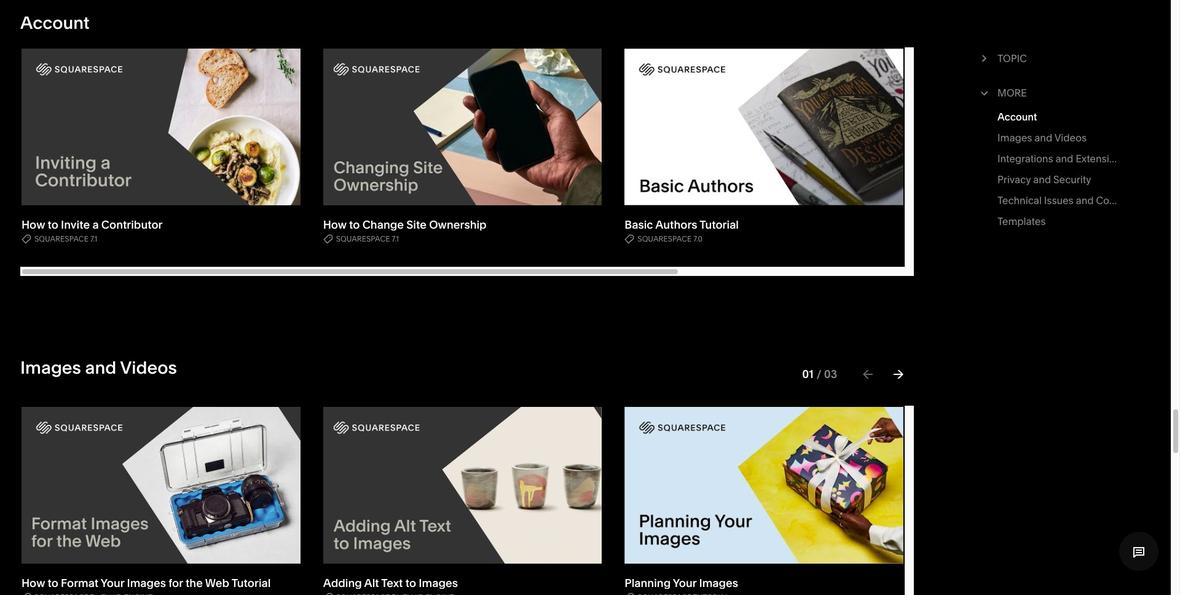 Task type: vqa. For each thing, say whether or not it's contained in the screenshot.


Task type: describe. For each thing, give the bounding box(es) containing it.
contact
[[1096, 194, 1133, 207]]

1 horizontal spatial account
[[998, 111, 1037, 123]]

adding
[[323, 576, 362, 590]]

issues
[[1044, 194, 1074, 207]]

extensions
[[1076, 152, 1126, 165]]

basic
[[625, 218, 653, 232]]

planning your images
[[625, 576, 738, 590]]

0 horizontal spatial images and videos
[[20, 357, 177, 378]]

squarespace for tutorial
[[638, 234, 692, 244]]

more link
[[998, 84, 1130, 101]]

alt
[[364, 576, 379, 590]]

invite
[[61, 218, 90, 232]]

technical
[[998, 194, 1042, 207]]

format
[[61, 576, 99, 590]]

security
[[1054, 173, 1091, 186]]

how for account
[[22, 218, 45, 232]]

site
[[406, 218, 427, 232]]

topic button
[[977, 43, 1130, 74]]

to for format
[[48, 576, 58, 590]]

planning
[[625, 576, 671, 590]]

videos inside images and videos "link"
[[1055, 132, 1087, 144]]

and for "integrations and extensions" 'link'
[[1056, 152, 1074, 165]]

squarespace for change
[[336, 234, 390, 244]]

integrations
[[998, 152, 1053, 165]]

technical issues and contact us
[[998, 194, 1148, 207]]

squarespace 7.1 for change
[[336, 234, 399, 244]]

integrations and extensions link
[[998, 150, 1126, 171]]

03
[[824, 367, 837, 381]]

contributor
[[101, 218, 163, 232]]

images and videos link
[[998, 129, 1087, 150]]

us
[[1135, 194, 1148, 207]]

a
[[92, 218, 99, 232]]

to for change
[[349, 218, 360, 232]]

privacy
[[998, 173, 1031, 186]]

to right text
[[406, 576, 416, 590]]

to for invite
[[48, 218, 58, 232]]

technical issues and contact us link
[[998, 192, 1148, 213]]

and for images and videos "link"
[[1035, 132, 1053, 144]]

01 / 03
[[802, 367, 837, 381]]

squarespace for invite
[[34, 234, 89, 244]]

1 your from the left
[[101, 576, 124, 590]]

how to format your images for the web tutorial
[[22, 576, 271, 590]]

templates link
[[998, 213, 1046, 234]]



Task type: locate. For each thing, give the bounding box(es) containing it.
how left format
[[22, 576, 45, 590]]

squarespace 7.1 down change
[[336, 234, 399, 244]]

your right planning
[[673, 576, 697, 590]]

tutorial up '7.0'
[[700, 218, 739, 232]]

videos
[[1055, 132, 1087, 144], [120, 357, 177, 378]]

/
[[817, 367, 822, 381]]

0 horizontal spatial account
[[20, 12, 90, 33]]

squarespace
[[34, 234, 89, 244], [336, 234, 390, 244], [638, 234, 692, 244]]

7.1 for change
[[392, 234, 399, 244]]

01
[[802, 367, 814, 381]]

0 vertical spatial tutorial
[[700, 218, 739, 232]]

0 vertical spatial videos
[[1055, 132, 1087, 144]]

your
[[101, 576, 124, 590], [673, 576, 697, 590]]

privacy and security
[[998, 173, 1091, 186]]

0 horizontal spatial squarespace 7.1
[[34, 234, 97, 244]]

the
[[186, 576, 203, 590]]

to
[[48, 218, 58, 232], [349, 218, 360, 232], [48, 576, 58, 590], [406, 576, 416, 590]]

account
[[20, 12, 90, 33], [998, 111, 1037, 123]]

1 horizontal spatial 7.1
[[392, 234, 399, 244]]

how to change site ownership
[[323, 218, 487, 232]]

basic authors tutorial
[[625, 218, 739, 232]]

to left format
[[48, 576, 58, 590]]

images and videos
[[998, 132, 1087, 144], [20, 357, 177, 378]]

2 your from the left
[[673, 576, 697, 590]]

for
[[169, 576, 183, 590]]

change
[[362, 218, 404, 232]]

tutorial right 'web'
[[232, 576, 271, 590]]

privacy and security link
[[998, 171, 1091, 192]]

0 horizontal spatial tutorial
[[232, 576, 271, 590]]

2 squarespace 7.1 from the left
[[336, 234, 399, 244]]

0 horizontal spatial squarespace
[[34, 234, 89, 244]]

web
[[205, 576, 229, 590]]

2 squarespace from the left
[[336, 234, 390, 244]]

squarespace down authors
[[638, 234, 692, 244]]

1 vertical spatial videos
[[120, 357, 177, 378]]

0 vertical spatial images and videos
[[998, 132, 1087, 144]]

tutorial
[[700, 218, 739, 232], [232, 576, 271, 590]]

7.1 down how to change site ownership
[[392, 234, 399, 244]]

0 horizontal spatial 7.1
[[90, 234, 97, 244]]

2 horizontal spatial squarespace
[[638, 234, 692, 244]]

images
[[998, 132, 1032, 144], [20, 357, 81, 378], [127, 576, 166, 590], [419, 576, 458, 590], [699, 576, 738, 590]]

squarespace down change
[[336, 234, 390, 244]]

squarespace 7.1
[[34, 234, 97, 244], [336, 234, 399, 244]]

1 7.1 from the left
[[90, 234, 97, 244]]

1 squarespace from the left
[[34, 234, 89, 244]]

ownership
[[429, 218, 487, 232]]

authors
[[656, 218, 697, 232]]

1 horizontal spatial images and videos
[[998, 132, 1087, 144]]

your right format
[[101, 576, 124, 590]]

0 horizontal spatial videos
[[120, 357, 177, 378]]

squarespace down invite
[[34, 234, 89, 244]]

to left invite
[[48, 218, 58, 232]]

and inside "link"
[[1035, 132, 1053, 144]]

squarespace 7.1 for invite
[[34, 234, 97, 244]]

squarespace 7.1 down invite
[[34, 234, 97, 244]]

to left change
[[349, 218, 360, 232]]

text
[[381, 576, 403, 590]]

images inside "link"
[[998, 132, 1032, 144]]

2 7.1 from the left
[[392, 234, 399, 244]]

1 horizontal spatial squarespace 7.1
[[336, 234, 399, 244]]

account link
[[998, 108, 1037, 129]]

how
[[22, 218, 45, 232], [323, 218, 347, 232], [22, 576, 45, 590]]

adding alt text to images
[[323, 576, 458, 590]]

integrations and extensions
[[998, 152, 1126, 165]]

1 horizontal spatial tutorial
[[700, 218, 739, 232]]

how left change
[[323, 218, 347, 232]]

7.1 down how to invite a contributor
[[90, 234, 97, 244]]

1 horizontal spatial squarespace
[[336, 234, 390, 244]]

topic
[[998, 52, 1027, 65]]

1 vertical spatial images and videos
[[20, 357, 177, 378]]

and inside 'link'
[[1056, 152, 1074, 165]]

1 horizontal spatial your
[[673, 576, 697, 590]]

more button
[[977, 77, 1130, 108]]

1 horizontal spatial videos
[[1055, 132, 1087, 144]]

7.0
[[694, 234, 703, 244]]

and for the 'privacy and security' link on the top right
[[1033, 173, 1051, 186]]

and
[[1035, 132, 1053, 144], [1056, 152, 1074, 165], [1033, 173, 1051, 186], [1076, 194, 1094, 207], [85, 357, 116, 378]]

templates
[[998, 215, 1046, 227]]

3 squarespace from the left
[[638, 234, 692, 244]]

1 vertical spatial tutorial
[[232, 576, 271, 590]]

7.1 for invite
[[90, 234, 97, 244]]

0 vertical spatial account
[[20, 12, 90, 33]]

0 horizontal spatial your
[[101, 576, 124, 590]]

squarespace 7.0
[[638, 234, 703, 244]]

1 vertical spatial account
[[998, 111, 1037, 123]]

topic link
[[998, 50, 1130, 67]]

1 squarespace 7.1 from the left
[[34, 234, 97, 244]]

how left invite
[[22, 218, 45, 232]]

how to invite a contributor
[[22, 218, 163, 232]]

more
[[998, 87, 1027, 99]]

7.1
[[90, 234, 97, 244], [392, 234, 399, 244]]

how for images and videos
[[22, 576, 45, 590]]



